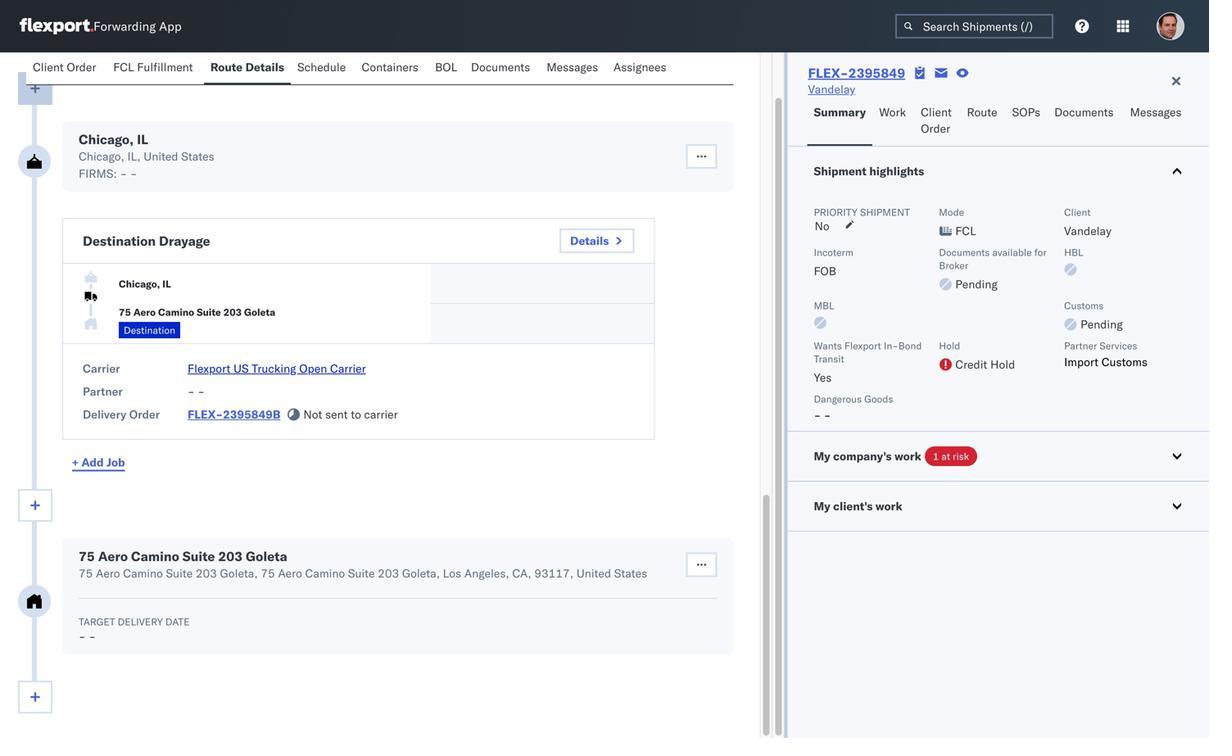 Task type: describe. For each thing, give the bounding box(es) containing it.
route button
[[961, 98, 1006, 146]]

not
[[304, 407, 322, 422]]

documents for documents button to the bottom
[[1055, 105, 1114, 119]]

0 horizontal spatial client order
[[33, 60, 96, 74]]

client vandelay incoterm fob
[[814, 206, 1112, 278]]

priority shipment
[[814, 206, 910, 218]]

shipment highlights button
[[788, 147, 1210, 196]]

delivery inside target delivery date - -
[[118, 616, 163, 628]]

2395849
[[849, 65, 906, 81]]

1 carrier from the left
[[83, 361, 120, 376]]

summary
[[814, 105, 866, 119]]

vandelay link
[[808, 81, 856, 98]]

flex- for 2395849
[[808, 65, 849, 81]]

broker
[[939, 259, 969, 272]]

drayage
[[159, 233, 210, 249]]

order inside client order
[[921, 121, 951, 136]]

company's
[[834, 449, 892, 463]]

summary button
[[808, 98, 873, 146]]

for
[[1035, 246, 1047, 259]]

not sent to carrier
[[304, 407, 398, 422]]

2395849b
[[223, 407, 281, 422]]

job
[[107, 455, 125, 470]]

forwarding app link
[[20, 18, 182, 34]]

chicago, il
[[119, 278, 171, 290]]

flex-2395849 link
[[808, 65, 906, 81]]

goleta for 75 aero camino suite 203 goleta destination
[[244, 306, 275, 318]]

schedule
[[298, 60, 346, 74]]

1 vertical spatial hold
[[991, 357, 1016, 372]]

date
[[165, 616, 190, 628]]

75 aero camino suite 203 goleta 75 aero camino suite 203 goleta, 75 aero camino suite 203 goleta, los angeles, ca, 93117, united states
[[79, 548, 648, 581]]

partner services import customs
[[1065, 340, 1148, 369]]

at
[[942, 450, 951, 463]]

aero inside '75 aero camino suite 203 goleta destination'
[[133, 306, 156, 318]]

containers button
[[355, 52, 429, 84]]

2 carrier from the left
[[330, 361, 366, 376]]

to
[[351, 407, 361, 422]]

wants flexport in-bond transit yes
[[814, 340, 922, 385]]

shipment highlights
[[814, 164, 925, 178]]

pending for documents available for broker
[[956, 277, 998, 291]]

1 vertical spatial chicago,
[[79, 149, 124, 163]]

0 vertical spatial vandelay
[[808, 82, 856, 96]]

route details button
[[204, 52, 291, 84]]

0 horizontal spatial client
[[33, 60, 64, 74]]

shipment
[[814, 164, 867, 178]]

documents for documents available for broker
[[939, 246, 990, 259]]

incoterm
[[814, 246, 854, 259]]

forwarding app
[[93, 18, 182, 34]]

fob
[[814, 264, 837, 278]]

carrier
[[364, 407, 398, 422]]

75 inside '75 aero camino suite 203 goleta destination'
[[119, 306, 131, 318]]

1 at risk
[[933, 450, 970, 463]]

assignees button
[[607, 52, 676, 84]]

0 vertical spatial order
[[67, 60, 96, 74]]

states inside 75 aero camino suite 203 goleta 75 aero camino suite 203 goleta, 75 aero camino suite 203 goleta, los angeles, ca, 93117, united states
[[614, 566, 648, 581]]

bol
[[435, 60, 457, 74]]

fcl fulfillment button
[[107, 52, 204, 84]]

2 vertical spatial order
[[129, 407, 160, 422]]

credit
[[956, 357, 988, 372]]

details inside button
[[246, 60, 284, 74]]

us
[[234, 361, 249, 376]]

0 vertical spatial delivery
[[83, 407, 126, 422]]

sops button
[[1006, 98, 1048, 146]]

details inside button
[[570, 234, 609, 248]]

mbl
[[814, 300, 835, 312]]

1 vertical spatial client order button
[[915, 98, 961, 146]]

wants
[[814, 340, 842, 352]]

delivery order
[[83, 407, 160, 422]]

documents for top documents button
[[471, 60, 530, 74]]

route for route details
[[211, 60, 243, 74]]

yes
[[814, 370, 832, 385]]

my for my client's work
[[814, 499, 831, 513]]

partner for partner
[[83, 384, 123, 399]]

203 inside '75 aero camino suite 203 goleta destination'
[[224, 306, 242, 318]]

1 horizontal spatial messages button
[[1124, 98, 1191, 146]]

chicago, for chicago, il
[[119, 278, 160, 290]]

target
[[79, 616, 115, 628]]

1 horizontal spatial client order
[[921, 105, 952, 136]]

il for chicago, il chicago, il, united states firms: - -
[[137, 131, 148, 148]]

0 vertical spatial destination
[[83, 233, 156, 249]]

my client's work
[[814, 499, 903, 513]]

app
[[159, 18, 182, 34]]

flex-2395849
[[808, 65, 906, 81]]

no
[[815, 219, 830, 233]]

0 vertical spatial customs
[[1065, 300, 1104, 312]]

priority
[[814, 206, 858, 218]]

+ add job button
[[62, 447, 135, 479]]

il,
[[127, 149, 141, 163]]

1
[[933, 450, 939, 463]]

fcl fulfillment
[[113, 60, 193, 74]]

mode
[[939, 206, 965, 218]]

highlights
[[870, 164, 925, 178]]

customs inside partner services import customs
[[1102, 355, 1148, 369]]

bond
[[899, 340, 922, 352]]

target delivery date - -
[[79, 616, 190, 644]]

trucking
[[252, 361, 296, 376]]

1 vertical spatial documents button
[[1048, 98, 1124, 146]]

work for my client's work
[[876, 499, 903, 513]]

flexport us trucking open carrier link
[[188, 361, 366, 376]]

+
[[72, 455, 79, 470]]



Task type: locate. For each thing, give the bounding box(es) containing it.
1 horizontal spatial route
[[967, 105, 998, 119]]

goleta inside 75 aero camino suite 203 goleta 75 aero camino suite 203 goleta, 75 aero camino suite 203 goleta, los angeles, ca, 93117, united states
[[246, 548, 287, 565]]

vandelay
[[808, 82, 856, 96], [1065, 224, 1112, 238]]

0 vertical spatial work
[[895, 449, 922, 463]]

1 horizontal spatial states
[[614, 566, 648, 581]]

il
[[137, 131, 148, 148], [162, 278, 171, 290]]

partner inside partner services import customs
[[1065, 340, 1098, 352]]

import
[[1065, 355, 1099, 369]]

open
[[299, 361, 327, 376]]

flexport up - -
[[188, 361, 231, 376]]

states
[[181, 149, 214, 163], [614, 566, 648, 581]]

my inside button
[[814, 499, 831, 513]]

carrier right the open
[[330, 361, 366, 376]]

0 horizontal spatial flex-
[[188, 407, 223, 422]]

work left 1
[[895, 449, 922, 463]]

0 vertical spatial il
[[137, 131, 148, 148]]

1 vertical spatial partner
[[83, 384, 123, 399]]

messages for right messages button
[[1130, 105, 1182, 119]]

documents right bol button at left
[[471, 60, 530, 74]]

0 horizontal spatial partner
[[83, 384, 123, 399]]

0 vertical spatial client
[[33, 60, 64, 74]]

0 vertical spatial chicago,
[[79, 131, 134, 148]]

2 horizontal spatial order
[[921, 121, 951, 136]]

documents right sops
[[1055, 105, 1114, 119]]

0 horizontal spatial flexport
[[188, 361, 231, 376]]

chicago, for chicago, il chicago, il, united states firms: - -
[[79, 131, 134, 148]]

1 horizontal spatial il
[[162, 278, 171, 290]]

chicago, up firms: on the left top of the page
[[79, 149, 124, 163]]

2 goleta, from the left
[[402, 566, 440, 581]]

route left sops
[[967, 105, 998, 119]]

1 vertical spatial details
[[570, 234, 609, 248]]

0 vertical spatial client order button
[[26, 52, 107, 84]]

my company's work
[[814, 449, 922, 463]]

pending down broker
[[956, 277, 998, 291]]

1 vertical spatial my
[[814, 499, 831, 513]]

los
[[443, 566, 461, 581]]

1 horizontal spatial united
[[577, 566, 611, 581]]

credit hold
[[956, 357, 1016, 372]]

client's
[[834, 499, 873, 513]]

0 vertical spatial details
[[246, 60, 284, 74]]

0 horizontal spatial fcl
[[113, 60, 134, 74]]

chicago, up il,
[[79, 131, 134, 148]]

services
[[1100, 340, 1138, 352]]

0 vertical spatial partner
[[1065, 340, 1098, 352]]

destination down chicago, il
[[124, 324, 175, 336]]

pending
[[956, 277, 998, 291], [1081, 317, 1123, 331]]

1 my from the top
[[814, 449, 831, 463]]

schedule button
[[291, 52, 355, 84]]

hold
[[939, 340, 961, 352], [991, 357, 1016, 372]]

1 horizontal spatial documents button
[[1048, 98, 1124, 146]]

details
[[246, 60, 284, 74], [570, 234, 609, 248]]

suite inside '75 aero camino suite 203 goleta destination'
[[197, 306, 221, 318]]

chicago, down 'destination drayage'
[[119, 278, 160, 290]]

il up il,
[[137, 131, 148, 148]]

documents available for broker
[[939, 246, 1047, 272]]

customs
[[1065, 300, 1104, 312], [1102, 355, 1148, 369]]

75 aero camino suite 203 goleta destination
[[119, 306, 275, 336]]

documents inside documents available for broker
[[939, 246, 990, 259]]

my
[[814, 449, 831, 463], [814, 499, 831, 513]]

united right 93117,
[[577, 566, 611, 581]]

united inside chicago, il chicago, il, united states firms: - -
[[144, 149, 178, 163]]

assignees
[[614, 60, 667, 74]]

il down drayage
[[162, 278, 171, 290]]

1 vertical spatial messages
[[1130, 105, 1182, 119]]

1 vertical spatial states
[[614, 566, 648, 581]]

delivery left date
[[118, 616, 163, 628]]

work inside my client's work button
[[876, 499, 903, 513]]

1 horizontal spatial vandelay
[[1065, 224, 1112, 238]]

flexport us trucking open carrier
[[188, 361, 366, 376]]

1 vertical spatial destination
[[124, 324, 175, 336]]

1 horizontal spatial client order button
[[915, 98, 961, 146]]

1 horizontal spatial flex-
[[808, 65, 849, 81]]

1 vertical spatial il
[[162, 278, 171, 290]]

camino inside '75 aero camino suite 203 goleta destination'
[[158, 306, 194, 318]]

risk
[[953, 450, 970, 463]]

fcl down mode
[[956, 224, 977, 238]]

containers
[[362, 60, 419, 74]]

0 horizontal spatial documents
[[471, 60, 530, 74]]

ca,
[[512, 566, 532, 581]]

sent
[[325, 407, 348, 422]]

carrier up delivery order at bottom left
[[83, 361, 120, 376]]

1 vertical spatial pending
[[1081, 317, 1123, 331]]

partner for partner services import customs
[[1065, 340, 1098, 352]]

shipment
[[860, 206, 910, 218]]

0 vertical spatial documents
[[471, 60, 530, 74]]

order right work 'button' on the right of the page
[[921, 121, 951, 136]]

client order down flexport. image
[[33, 60, 96, 74]]

0 horizontal spatial documents button
[[465, 52, 540, 84]]

states inside chicago, il chicago, il, united states firms: - -
[[181, 149, 214, 163]]

client down flexport. image
[[33, 60, 64, 74]]

0 vertical spatial goleta
[[244, 306, 275, 318]]

1 vertical spatial documents
[[1055, 105, 1114, 119]]

1 vertical spatial client
[[921, 105, 952, 119]]

0 horizontal spatial client order button
[[26, 52, 107, 84]]

1 horizontal spatial hold
[[991, 357, 1016, 372]]

0 horizontal spatial il
[[137, 131, 148, 148]]

0 vertical spatial my
[[814, 449, 831, 463]]

documents button
[[465, 52, 540, 84], [1048, 98, 1124, 146]]

vandelay up summary
[[808, 82, 856, 96]]

dangerous
[[814, 393, 862, 405]]

fcl down forwarding at the left
[[113, 60, 134, 74]]

1 vertical spatial client order
[[921, 105, 952, 136]]

Search Shipments (/) text field
[[896, 14, 1054, 39]]

1 vertical spatial flexport
[[188, 361, 231, 376]]

pending for customs
[[1081, 317, 1123, 331]]

client inside client vandelay incoterm fob
[[1065, 206, 1091, 218]]

fcl inside 'button'
[[113, 60, 134, 74]]

2 vertical spatial chicago,
[[119, 278, 160, 290]]

dangerous goods - -
[[814, 393, 894, 422]]

0 vertical spatial route
[[211, 60, 243, 74]]

united inside 75 aero camino suite 203 goleta 75 aero camino suite 203 goleta, 75 aero camino suite 203 goleta, los angeles, ca, 93117, united states
[[577, 566, 611, 581]]

0 vertical spatial hold
[[939, 340, 961, 352]]

goleta inside '75 aero camino suite 203 goleta destination'
[[244, 306, 275, 318]]

route details
[[211, 60, 284, 74]]

0 vertical spatial flex-
[[808, 65, 849, 81]]

1 vertical spatial order
[[921, 121, 951, 136]]

united
[[144, 149, 178, 163], [577, 566, 611, 581]]

1 horizontal spatial flexport
[[845, 340, 882, 352]]

0 vertical spatial states
[[181, 149, 214, 163]]

0 vertical spatial flexport
[[845, 340, 882, 352]]

1 vertical spatial fcl
[[956, 224, 977, 238]]

route right 'fulfillment'
[[211, 60, 243, 74]]

- -
[[188, 384, 205, 399]]

1 vertical spatial customs
[[1102, 355, 1148, 369]]

2 vertical spatial client
[[1065, 206, 1091, 218]]

flex-
[[808, 65, 849, 81], [188, 407, 223, 422]]

route for route
[[967, 105, 998, 119]]

fcl for fcl
[[956, 224, 977, 238]]

destination drayage
[[83, 233, 210, 249]]

0 horizontal spatial vandelay
[[808, 82, 856, 96]]

states right il,
[[181, 149, 214, 163]]

0 horizontal spatial messages button
[[540, 52, 607, 84]]

my client's work button
[[788, 482, 1210, 531]]

+ add job
[[72, 455, 125, 470]]

1 horizontal spatial order
[[129, 407, 160, 422]]

1 vertical spatial vandelay
[[1065, 224, 1112, 238]]

vandelay inside client vandelay incoterm fob
[[1065, 224, 1112, 238]]

1 vertical spatial goleta
[[246, 548, 287, 565]]

1 horizontal spatial pending
[[1081, 317, 1123, 331]]

delivery
[[83, 407, 126, 422], [118, 616, 163, 628]]

carrier
[[83, 361, 120, 376], [330, 361, 366, 376]]

flex- down - -
[[188, 407, 223, 422]]

1 horizontal spatial fcl
[[956, 224, 977, 238]]

vandelay up hbl
[[1065, 224, 1112, 238]]

messages button
[[540, 52, 607, 84], [1124, 98, 1191, 146]]

il for chicago, il
[[162, 278, 171, 290]]

1 vertical spatial messages button
[[1124, 98, 1191, 146]]

1 vertical spatial work
[[876, 499, 903, 513]]

0 horizontal spatial hold
[[939, 340, 961, 352]]

work button
[[873, 98, 915, 146]]

documents button right 'bol'
[[465, 52, 540, 84]]

0 horizontal spatial details
[[246, 60, 284, 74]]

angeles,
[[464, 566, 509, 581]]

client order button
[[26, 52, 107, 84], [915, 98, 961, 146]]

1 vertical spatial delivery
[[118, 616, 163, 628]]

documents up broker
[[939, 246, 990, 259]]

203
[[224, 306, 242, 318], [218, 548, 243, 565], [196, 566, 217, 581], [378, 566, 399, 581]]

firms:
[[79, 166, 117, 181]]

1 goleta, from the left
[[220, 566, 258, 581]]

work
[[895, 449, 922, 463], [876, 499, 903, 513]]

0 vertical spatial fcl
[[113, 60, 134, 74]]

1 vertical spatial route
[[967, 105, 998, 119]]

1 horizontal spatial client
[[921, 105, 952, 119]]

documents button right sops
[[1048, 98, 1124, 146]]

0 horizontal spatial pending
[[956, 277, 998, 291]]

my left company's at the bottom of page
[[814, 449, 831, 463]]

camino
[[158, 306, 194, 318], [131, 548, 179, 565], [123, 566, 163, 581], [305, 566, 345, 581]]

1 vertical spatial united
[[577, 566, 611, 581]]

-
[[120, 166, 127, 181], [130, 166, 137, 181], [188, 384, 195, 399], [198, 384, 205, 399], [814, 408, 821, 422], [824, 408, 831, 422], [79, 629, 86, 644], [89, 629, 96, 644]]

available
[[993, 246, 1032, 259]]

1 horizontal spatial partner
[[1065, 340, 1098, 352]]

states right 93117,
[[614, 566, 648, 581]]

delivery up '+ add job'
[[83, 407, 126, 422]]

partner up delivery order at bottom left
[[83, 384, 123, 399]]

destination up chicago, il
[[83, 233, 156, 249]]

goleta for 75 aero camino suite 203 goleta 75 aero camino suite 203 goleta, 75 aero camino suite 203 goleta, los angeles, ca, 93117, united states
[[246, 548, 287, 565]]

bol button
[[429, 52, 465, 84]]

flexport left the in-
[[845, 340, 882, 352]]

1 vertical spatial flex-
[[188, 407, 223, 422]]

transit
[[814, 353, 845, 365]]

hbl
[[1065, 246, 1084, 259]]

aero
[[133, 306, 156, 318], [98, 548, 128, 565], [96, 566, 120, 581], [278, 566, 302, 581]]

client order button down flexport. image
[[26, 52, 107, 84]]

0 vertical spatial pending
[[956, 277, 998, 291]]

0 vertical spatial client order
[[33, 60, 96, 74]]

0 horizontal spatial united
[[144, 149, 178, 163]]

flex- for 2395849b
[[188, 407, 223, 422]]

client
[[33, 60, 64, 74], [921, 105, 952, 119], [1065, 206, 1091, 218]]

messages for leftmost messages button
[[547, 60, 598, 74]]

add
[[81, 455, 104, 470]]

0 vertical spatial documents button
[[465, 52, 540, 84]]

0 vertical spatial messages
[[547, 60, 598, 74]]

flexport. image
[[20, 18, 93, 34]]

1 horizontal spatial documents
[[939, 246, 990, 259]]

0 horizontal spatial goleta,
[[220, 566, 258, 581]]

1 horizontal spatial messages
[[1130, 105, 1182, 119]]

flex-2395849b button
[[188, 407, 281, 422]]

sops
[[1013, 105, 1041, 119]]

1 horizontal spatial goleta,
[[402, 566, 440, 581]]

2 my from the top
[[814, 499, 831, 513]]

flex-2395849b
[[188, 407, 281, 422]]

client order right work 'button' on the right of the page
[[921, 105, 952, 136]]

client order
[[33, 60, 96, 74], [921, 105, 952, 136]]

0 vertical spatial united
[[144, 149, 178, 163]]

hold up credit
[[939, 340, 961, 352]]

order down forwarding app link
[[67, 60, 96, 74]]

fcl for fcl fulfillment
[[113, 60, 134, 74]]

0 horizontal spatial route
[[211, 60, 243, 74]]

0 horizontal spatial order
[[67, 60, 96, 74]]

partner up import
[[1065, 340, 1098, 352]]

customs down services on the right top of the page
[[1102, 355, 1148, 369]]

1 horizontal spatial details
[[570, 234, 609, 248]]

documents
[[471, 60, 530, 74], [1055, 105, 1114, 119], [939, 246, 990, 259]]

united right il,
[[144, 149, 178, 163]]

2 horizontal spatial documents
[[1055, 105, 1114, 119]]

2 horizontal spatial client
[[1065, 206, 1091, 218]]

work right client's at the right bottom
[[876, 499, 903, 513]]

il inside chicago, il chicago, il, united states firms: - -
[[137, 131, 148, 148]]

customs up services on the right top of the page
[[1065, 300, 1104, 312]]

93117,
[[535, 566, 574, 581]]

hold right credit
[[991, 357, 1016, 372]]

0 vertical spatial messages button
[[540, 52, 607, 84]]

flexport inside the wants flexport in-bond transit yes
[[845, 340, 882, 352]]

0 horizontal spatial carrier
[[83, 361, 120, 376]]

my left client's at the right bottom
[[814, 499, 831, 513]]

pending up services on the right top of the page
[[1081, 317, 1123, 331]]

my for my company's work
[[814, 449, 831, 463]]

forwarding
[[93, 18, 156, 34]]

order up + add job button
[[129, 407, 160, 422]]

chicago, il chicago, il, united states firms: - -
[[79, 131, 214, 181]]

details button
[[560, 229, 635, 253]]

work
[[879, 105, 906, 119]]

client order button right work
[[915, 98, 961, 146]]

client up hbl
[[1065, 206, 1091, 218]]

flex- up summary
[[808, 65, 849, 81]]

0 horizontal spatial messages
[[547, 60, 598, 74]]

client right work
[[921, 105, 952, 119]]

destination inside '75 aero camino suite 203 goleta destination'
[[124, 324, 175, 336]]

work for my company's work
[[895, 449, 922, 463]]



Task type: vqa. For each thing, say whether or not it's contained in the screenshot.
aero
yes



